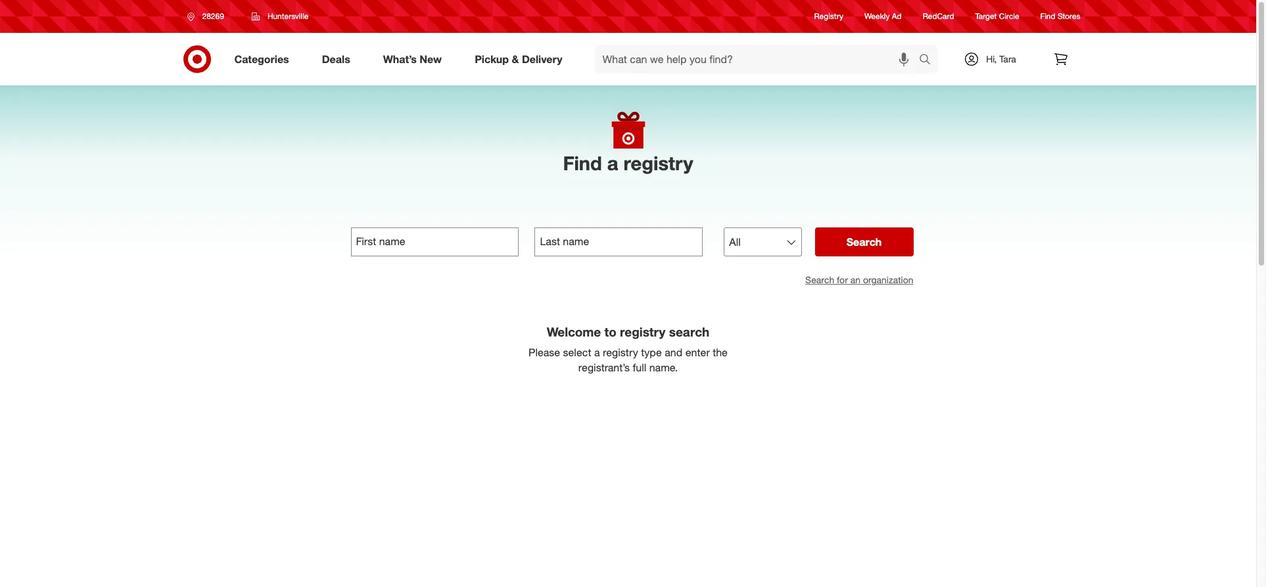 Task type: locate. For each thing, give the bounding box(es) containing it.
redcard link
[[923, 11, 954, 22]]

redcard
[[923, 11, 954, 21]]

welcome
[[547, 324, 601, 339]]

and
[[665, 346, 683, 359]]

type
[[641, 346, 662, 359]]

welcome to registry search please select a registry type and enter the registrant's full name.
[[529, 324, 728, 374]]

find
[[1040, 11, 1056, 21], [563, 151, 602, 175]]

28269
[[202, 11, 224, 21]]

find a registry
[[563, 151, 693, 175]]

what's new link
[[372, 45, 458, 74]]

1 horizontal spatial search
[[913, 54, 944, 67]]

search for search for an organization
[[805, 274, 834, 285]]

to
[[605, 324, 617, 339]]

pickup & delivery link
[[464, 45, 579, 74]]

new
[[420, 52, 442, 65]]

0 vertical spatial search
[[847, 236, 882, 249]]

hi,
[[986, 53, 997, 64]]

registry link
[[814, 11, 843, 22]]

target
[[975, 11, 997, 21]]

0 horizontal spatial find
[[563, 151, 602, 175]]

a
[[607, 151, 618, 175], [594, 346, 600, 359]]

None text field
[[535, 228, 703, 257]]

the
[[713, 346, 728, 359]]

&
[[512, 52, 519, 65]]

1 vertical spatial find
[[563, 151, 602, 175]]

What can we help you find? suggestions appear below search field
[[595, 45, 922, 74]]

0 vertical spatial find
[[1040, 11, 1056, 21]]

search
[[847, 236, 882, 249], [805, 274, 834, 285]]

search up search for an organization link
[[847, 236, 882, 249]]

1 horizontal spatial find
[[1040, 11, 1056, 21]]

target circle
[[975, 11, 1019, 21]]

search for an organization
[[805, 274, 914, 285]]

for
[[837, 274, 848, 285]]

what's new
[[383, 52, 442, 65]]

weekly ad link
[[865, 11, 902, 22]]

tara
[[1000, 53, 1016, 64]]

search inside button
[[847, 236, 882, 249]]

pickup
[[475, 52, 509, 65]]

0 vertical spatial a
[[607, 151, 618, 175]]

28269 button
[[178, 5, 238, 28]]

organization
[[863, 274, 914, 285]]

categories
[[234, 52, 289, 65]]

0 horizontal spatial search
[[805, 274, 834, 285]]

search inside welcome to registry search please select a registry type and enter the registrant's full name.
[[669, 324, 710, 339]]

enter
[[685, 346, 710, 359]]

search left for
[[805, 274, 834, 285]]

search
[[913, 54, 944, 67], [669, 324, 710, 339]]

1 vertical spatial search
[[669, 324, 710, 339]]

1 vertical spatial registry
[[620, 324, 666, 339]]

search for search
[[847, 236, 882, 249]]

1 vertical spatial a
[[594, 346, 600, 359]]

None text field
[[351, 228, 519, 257]]

1 vertical spatial search
[[805, 274, 834, 285]]

0 vertical spatial registry
[[624, 151, 693, 175]]

hi, tara
[[986, 53, 1016, 64]]

0 horizontal spatial search
[[669, 324, 710, 339]]

search for an organization link
[[805, 274, 914, 285]]

pickup & delivery
[[475, 52, 562, 65]]

circle
[[999, 11, 1019, 21]]

registry for a
[[624, 151, 693, 175]]

please
[[529, 346, 560, 359]]

2 vertical spatial registry
[[603, 346, 638, 359]]

search down redcard link
[[913, 54, 944, 67]]

search button
[[815, 228, 914, 257]]

registry
[[624, 151, 693, 175], [620, 324, 666, 339], [603, 346, 638, 359]]

find inside find stores link
[[1040, 11, 1056, 21]]

1 horizontal spatial search
[[847, 236, 882, 249]]

search up the enter
[[669, 324, 710, 339]]

name.
[[649, 361, 678, 374]]

1 horizontal spatial a
[[607, 151, 618, 175]]

find stores link
[[1040, 11, 1081, 22]]

0 horizontal spatial a
[[594, 346, 600, 359]]



Task type: describe. For each thing, give the bounding box(es) containing it.
find for find a registry
[[563, 151, 602, 175]]

deals
[[322, 52, 350, 65]]

delivery
[[522, 52, 562, 65]]

search button
[[913, 45, 944, 76]]

registry
[[814, 11, 843, 21]]

deals link
[[311, 45, 367, 74]]

an
[[851, 274, 861, 285]]

a inside welcome to registry search please select a registry type and enter the registrant's full name.
[[594, 346, 600, 359]]

find for find stores
[[1040, 11, 1056, 21]]

what's
[[383, 52, 417, 65]]

find stores
[[1040, 11, 1081, 21]]

weekly ad
[[865, 11, 902, 21]]

0 vertical spatial search
[[913, 54, 944, 67]]

huntersville button
[[243, 5, 317, 28]]

registry for to
[[620, 324, 666, 339]]

stores
[[1058, 11, 1081, 21]]

weekly
[[865, 11, 890, 21]]

target circle link
[[975, 11, 1019, 22]]

huntersville
[[267, 11, 309, 21]]

categories link
[[223, 45, 306, 74]]

select
[[563, 346, 591, 359]]

ad
[[892, 11, 902, 21]]

registrant's
[[578, 361, 630, 374]]

full
[[633, 361, 646, 374]]



Task type: vqa. For each thing, say whether or not it's contained in the screenshot.
Outdoor to the left
no



